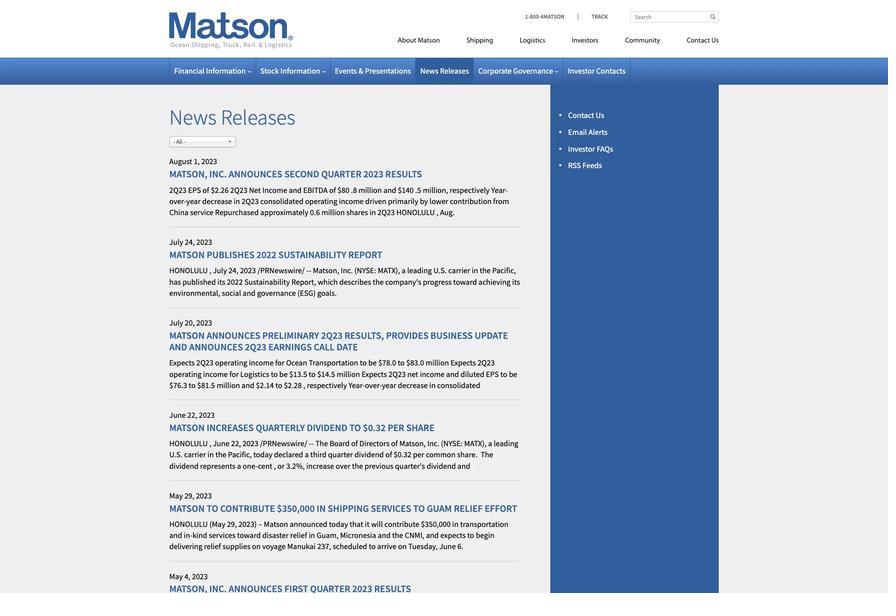 Task type: vqa. For each thing, say whether or not it's contained in the screenshot.
Computershare
no



Task type: describe. For each thing, give the bounding box(es) containing it.
year- inside expects 2q23 operating income for ocean transportation to be $78.0 to $83.0 million expects 2q23 operating income for logistics to be $13.5 to $14.5 million expects 2q23 net income and diluted eps to be $76.3 to $81.5 million and $2.14 to $2.28 , respectively year-over-year decrease in consolidated
[[349, 380, 365, 390]]

1 vertical spatial contact us
[[569, 110, 605, 120]]

0 horizontal spatial news
[[169, 104, 217, 130]]

2q23 down driven
[[378, 207, 395, 217]]

and inside honolulu , june 22, 2023 /prnewswire/ -- the board of directors of matson, inc. (nyse: matx), a leading u.s. carrier in the pacific, today declared a third quarter dividend of $0.32 per common share.  the dividend represents a one-cent , or 3.2%, increase over the previous quarter's dividend and
[[458, 461, 471, 471]]

lower
[[430, 196, 449, 206]]

alerts
[[589, 127, 608, 137]]

quarterly
[[256, 421, 305, 434]]

29, inside may 29, 2023 matson to contribute $350,000 in shipping services to guam relief effort
[[185, 490, 195, 501]]

second
[[285, 168, 320, 180]]

income right net on the bottom left of the page
[[420, 369, 445, 379]]

to left begin
[[468, 530, 475, 540]]

information for financial information
[[206, 66, 246, 76]]

operating inside "2q23 eps of $2.26 2q23 net income and ebitda of $80 .8 million and $140 .5 million, respectively year- over-year decrease in 2q23 consolidated operating income driven primarily by lower contribution from china service repurchased approximately 0.6 million shares in 2q23 honolulu , aug."
[[305, 196, 338, 206]]

rss feeds link
[[569, 160, 603, 170]]

driven
[[366, 196, 387, 206]]

matson publishes 2022 sustainability report link
[[169, 248, 383, 261]]

1 horizontal spatial for
[[275, 358, 285, 368]]

consolidated inside expects 2q23 operating income for ocean transportation to be $78.0 to $83.0 million expects 2q23 operating income for logistics to be $13.5 to $14.5 million expects 2q23 net income and diluted eps to be $76.3 to $81.5 million and $2.14 to $2.28 , respectively year-over-year decrease in consolidated
[[438, 380, 481, 390]]

approximately
[[261, 207, 309, 217]]

the right over
[[352, 461, 363, 471]]

1 its from the left
[[218, 277, 226, 287]]

and inside honolulu , july 24, 2023 /prnewswire/ -- matson, inc. (nyse: matx), a leading u.s. carrier in the pacific, has published its 2022 sustainability report, which describes the company's progress toward achieving its environmental, social and governance (esg) goals.
[[243, 288, 256, 298]]

governance
[[514, 66, 554, 76]]

0.6 million
[[310, 207, 345, 217]]

community
[[626, 37, 661, 44]]

per
[[413, 449, 425, 460]]

over- inside "2q23 eps of $2.26 2q23 net income and ebitda of $80 .8 million and $140 .5 million, respectively year- over-year decrease in 2q23 consolidated operating income driven primarily by lower contribution from china service repurchased approximately 0.6 million shares in 2q23 honolulu , aug."
[[169, 196, 186, 206]]

the up "represents"
[[216, 449, 227, 460]]

disaster
[[263, 530, 289, 540]]

income up '$2.14'
[[249, 358, 274, 368]]

august
[[169, 156, 192, 167]]

2023 for july 20, 2023 matson announces preliminary 2q23 results, provides business update and announces 2q23 earnings call date
[[196, 318, 212, 328]]

matson for matson publishes 2022 sustainability report
[[169, 248, 205, 261]]

cnmi,
[[405, 530, 425, 540]]

2q23 up diluted
[[478, 358, 495, 368]]

0 horizontal spatial to
[[207, 502, 218, 514]]

respectively inside expects 2q23 operating income for ocean transportation to be $78.0 to $83.0 million expects 2q23 operating income for logistics to be $13.5 to $14.5 million expects 2q23 net income and diluted eps to be $76.3 to $81.5 million and $2.14 to $2.28 , respectively year-over-year decrease in consolidated
[[307, 380, 347, 390]]

track
[[592, 13, 609, 20]]

leading inside honolulu , june 22, 2023 /prnewswire/ -- the board of directors of matson, inc. (nyse: matx), a leading u.s. carrier in the pacific, today declared a third quarter dividend of $0.32 per common share.  the dividend represents a one-cent , or 3.2%, increase over the previous quarter's dividend and
[[494, 438, 519, 449]]

investor faqs link
[[569, 144, 614, 154]]

1 horizontal spatial releases
[[440, 66, 469, 76]]

2q23 down matson,
[[169, 185, 187, 195]]

matson inside top menu navigation
[[418, 37, 440, 44]]

pacific, inside honolulu , june 22, 2023 /prnewswire/ -- the board of directors of matson, inc. (nyse: matx), a leading u.s. carrier in the pacific, today declared a third quarter dividend of $0.32 per common share.  the dividend represents a one-cent , or 3.2%, increase over the previous quarter's dividend and
[[228, 449, 252, 460]]

governance
[[257, 288, 296, 298]]

to left $78.0
[[360, 358, 367, 368]]

report,
[[292, 277, 316, 287]]

leading inside honolulu , july 24, 2023 /prnewswire/ -- matson, inc. (nyse: matx), a leading u.s. carrier in the pacific, has published its 2022 sustainability report, which describes the company's progress toward achieving its environmental, social and governance (esg) goals.
[[408, 265, 432, 276]]

inc.
[[209, 168, 227, 180]]

2023 for august 1, 2023 matson, inc. announces second quarter 2023 results
[[201, 156, 217, 167]]

matson, inside honolulu , june 22, 2023 /prnewswire/ -- the board of directors of matson, inc. (nyse: matx), a leading u.s. carrier in the pacific, today declared a third quarter dividend of $0.32 per common share.  the dividend represents a one-cent , or 3.2%, increase over the previous quarter's dividend and
[[400, 438, 426, 449]]

income up the $81.5
[[203, 369, 228, 379]]

and up tuesday,
[[426, 530, 439, 540]]

it
[[365, 519, 370, 529]]

june 22, 2023 matson increases quarterly dividend to $0.32 per share
[[169, 410, 435, 434]]

track link
[[578, 13, 609, 20]]

shipping
[[328, 502, 369, 514]]

honolulu for matson increases quarterly dividend to $0.32 per share
[[169, 438, 208, 449]]

honolulu for matson publishes 2022 sustainability report
[[169, 265, 208, 276]]

represents
[[200, 461, 236, 471]]

over- inside expects 2q23 operating income for ocean transportation to be $78.0 to $83.0 million expects 2q23 operating income for logistics to be $13.5 to $14.5 million expects 2q23 net income and diluted eps to be $76.3 to $81.5 million and $2.14 to $2.28 , respectively year-over-year decrease in consolidated
[[365, 380, 382, 390]]

news releases link
[[421, 66, 469, 76]]

of left $2.26
[[203, 185, 209, 195]]

0 horizontal spatial expects
[[169, 358, 195, 368]]

1 vertical spatial relief
[[204, 541, 221, 551]]

22, inside honolulu , june 22, 2023 /prnewswire/ -- the board of directors of matson, inc. (nyse: matx), a leading u.s. carrier in the pacific, today declared a third quarter dividend of $0.32 per common share.  the dividend represents a one-cent , or 3.2%, increase over the previous quarter's dividend and
[[231, 438, 241, 449]]

1 on from the left
[[252, 541, 261, 551]]

diluted
[[461, 369, 485, 379]]

1 vertical spatial contact us link
[[569, 110, 605, 120]]

0 horizontal spatial million
[[217, 380, 240, 390]]

quarter
[[322, 168, 362, 180]]

top menu navigation
[[358, 33, 719, 51]]

and down matson, inc. announces second quarter 2023 results "link"
[[289, 185, 302, 195]]

july inside honolulu , july 24, 2023 /prnewswire/ -- matson, inc. (nyse: matx), a leading u.s. carrier in the pacific, has published its 2022 sustainability report, which describes the company's progress toward achieving its environmental, social and governance (esg) goals.
[[213, 265, 227, 276]]

july 20, 2023 matson announces preliminary 2q23 results, provides business update and announces 2q23 earnings call date
[[169, 318, 509, 353]]

0 vertical spatial relief
[[290, 530, 307, 540]]

u.s. inside honolulu , june 22, 2023 /prnewswire/ -- the board of directors of matson, inc. (nyse: matx), a leading u.s. carrier in the pacific, today declared a third quarter dividend of $0.32 per common share.  the dividend represents a one-cent , or 3.2%, increase over the previous quarter's dividend and
[[169, 449, 183, 460]]

service
[[190, 207, 214, 217]]

announces down social
[[207, 329, 261, 341]]

, left or
[[274, 461, 276, 471]]

matson for matson announces preliminary 2q23 results, provides business update and announces 2q23 earnings call date
[[169, 329, 205, 341]]

voyage
[[262, 541, 286, 551]]

results,
[[345, 329, 384, 341]]

date
[[337, 341, 358, 353]]

, inside honolulu , july 24, 2023 /prnewswire/ -- matson, inc. (nyse: matx), a leading u.s. carrier in the pacific, has published its 2022 sustainability report, which describes the company's progress toward achieving its environmental, social and governance (esg) goals.
[[210, 265, 212, 276]]

2q23 up the $81.5
[[196, 358, 214, 368]]

2 horizontal spatial expects
[[451, 358, 476, 368]]

presentations
[[365, 66, 411, 76]]

$80
[[338, 185, 350, 195]]

in-
[[184, 530, 193, 540]]

237,
[[318, 541, 331, 551]]

community link
[[612, 33, 674, 51]]

quarter
[[328, 449, 353, 460]]

may for may 29, 2023 matson to contribute $350,000 in shipping services to guam relief effort
[[169, 490, 183, 501]]

2022 inside honolulu , july 24, 2023 /prnewswire/ -- matson, inc. (nyse: matx), a leading u.s. carrier in the pacific, has published its 2022 sustainability report, which describes the company's progress toward achieving its environmental, social and governance (esg) goals.
[[227, 277, 243, 287]]

- all -
[[173, 138, 185, 145]]

(nyse: inside honolulu , july 24, 2023 /prnewswire/ -- matson, inc. (nyse: matx), a leading u.s. carrier in the pacific, has published its 2022 sustainability report, which describes the company's progress toward achieving its environmental, social and governance (esg) goals.
[[355, 265, 376, 276]]

search image
[[711, 14, 716, 20]]

$81.5
[[197, 380, 215, 390]]

stock
[[261, 66, 279, 76]]

expects
[[441, 530, 466, 540]]

–
[[259, 519, 262, 529]]

$83.0
[[407, 358, 424, 368]]

investor for investor faqs
[[569, 144, 596, 154]]

investor contacts link
[[568, 66, 626, 76]]

2q23 up transportation
[[321, 329, 343, 341]]

contacts
[[597, 66, 626, 76]]

$350,000 inside may 29, 2023 matson to contribute $350,000 in shipping services to guam relief effort
[[277, 502, 315, 514]]

$350,000 inside honolulu (may 29, 2023) – matson announced today that it will contribute $350,000 in transportation and in-kind services toward disaster relief in guam, micronesia and the cnmi, and expects to begin delivering relief supplies on voyage manukai 237, scheduled to arrive on tuesday, june 6.
[[421, 519, 451, 529]]

contact us inside "link"
[[687, 37, 719, 44]]

faqs
[[597, 144, 614, 154]]

matson,
[[169, 168, 208, 180]]

the right describes on the left
[[373, 277, 384, 287]]

earnings
[[269, 341, 312, 353]]

to up '$2.14'
[[271, 369, 278, 379]]

/prnewswire/ for quarterly
[[260, 438, 308, 449]]

june inside june 22, 2023 matson increases quarterly dividend to $0.32 per share
[[169, 410, 186, 420]]

board
[[330, 438, 350, 449]]

to left 'arrive'
[[369, 541, 376, 551]]

, up "represents"
[[210, 438, 212, 449]]

shares
[[347, 207, 368, 217]]

in
[[317, 502, 326, 514]]

financial
[[174, 66, 205, 76]]

2 horizontal spatial to
[[414, 502, 425, 514]]

2023 up .8 million
[[364, 168, 384, 180]]

0 horizontal spatial for
[[230, 369, 239, 379]]

2q23 down $78.0
[[389, 369, 406, 379]]

in inside honolulu , july 24, 2023 /prnewswire/ -- matson, inc. (nyse: matx), a leading u.s. carrier in the pacific, has published its 2022 sustainability report, which describes the company's progress toward achieving its environmental, social and governance (esg) goals.
[[472, 265, 479, 276]]

tuesday,
[[409, 541, 438, 551]]

matson image
[[169, 12, 294, 49]]

0 horizontal spatial operating
[[169, 369, 202, 379]]

of up previous
[[386, 449, 392, 460]]

inc. inside honolulu , july 24, 2023 /prnewswire/ -- matson, inc. (nyse: matx), a leading u.s. carrier in the pacific, has published its 2022 sustainability report, which describes the company's progress toward achieving its environmental, social and governance (esg) goals.
[[341, 265, 353, 276]]

honolulu inside "2q23 eps of $2.26 2q23 net income and ebitda of $80 .8 million and $140 .5 million, respectively year- over-year decrease in 2q23 consolidated operating income driven primarily by lower contribution from china service repurchased approximately 0.6 million shares in 2q23 honolulu , aug."
[[397, 207, 435, 217]]

matx), inside honolulu , july 24, 2023 /prnewswire/ -- matson, inc. (nyse: matx), a leading u.s. carrier in the pacific, has published its 2022 sustainability report, which describes the company's progress toward achieving its environmental, social and governance (esg) goals.
[[378, 265, 400, 276]]

$0.32 inside june 22, 2023 matson increases quarterly dividend to $0.32 per share
[[363, 421, 386, 434]]

1 vertical spatial the
[[481, 449, 494, 460]]

july for announces
[[169, 318, 183, 328]]

june inside honolulu (may 29, 2023) – matson announced today that it will contribute $350,000 in transportation and in-kind services toward disaster relief in guam, micronesia and the cnmi, and expects to begin delivering relief supplies on voyage manukai 237, scheduled to arrive on tuesday, june 6.
[[440, 541, 456, 551]]

shipping link
[[454, 33, 507, 51]]

0 horizontal spatial the
[[316, 438, 328, 449]]

year- inside "2q23 eps of $2.26 2q23 net income and ebitda of $80 .8 million and $140 .5 million, respectively year- over-year decrease in 2q23 consolidated operating income driven primarily by lower contribution from china service repurchased approximately 0.6 million shares in 2q23 honolulu , aug."
[[492, 185, 508, 195]]

consolidated inside "2q23 eps of $2.26 2q23 net income and ebitda of $80 .8 million and $140 .5 million, respectively year- over-year decrease in 2q23 consolidated operating income driven primarily by lower contribution from china service repurchased approximately 0.6 million shares in 2q23 honolulu , aug."
[[261, 196, 304, 206]]

, inside "2q23 eps of $2.26 2q23 net income and ebitda of $80 .8 million and $140 .5 million, respectively year- over-year decrease in 2q23 consolidated operating income driven primarily by lower contribution from china service repurchased approximately 0.6 million shares in 2q23 honolulu , aug."
[[437, 207, 439, 217]]

in inside expects 2q23 operating income for ocean transportation to be $78.0 to $83.0 million expects 2q23 operating income for logistics to be $13.5 to $14.5 million expects 2q23 net income and diluted eps to be $76.3 to $81.5 million and $2.14 to $2.28 , respectively year-over-year decrease in consolidated
[[430, 380, 436, 390]]

2023 for may 29, 2023 matson to contribute $350,000 in shipping services to guam relief effort
[[196, 490, 212, 501]]

which
[[318, 277, 338, 287]]

1,
[[194, 156, 200, 167]]

guam
[[427, 502, 452, 514]]

repurchased
[[215, 207, 259, 217]]

to left the $81.5
[[189, 380, 196, 390]]

0 horizontal spatial be
[[280, 369, 288, 379]]

will
[[371, 519, 383, 529]]

net
[[249, 185, 261, 195]]

3.2%,
[[286, 461, 305, 471]]

1 horizontal spatial million
[[337, 369, 360, 379]]

social
[[222, 288, 241, 298]]

to left $14.5
[[309, 369, 316, 379]]

announces inside august 1, 2023 matson, inc. announces second quarter 2023 results
[[229, 168, 283, 180]]

(esg)
[[298, 288, 316, 298]]

6.
[[458, 541, 464, 551]]

us inside "link"
[[712, 37, 719, 44]]

2 horizontal spatial million
[[426, 358, 449, 368]]

that
[[350, 519, 364, 529]]

(nyse: inside honolulu , june 22, 2023 /prnewswire/ -- the board of directors of matson, inc. (nyse: matx), a leading u.s. carrier in the pacific, today declared a third quarter dividend of $0.32 per common share.  the dividend represents a one-cent , or 3.2%, increase over the previous quarter's dividend and
[[441, 438, 463, 449]]

previous
[[365, 461, 394, 471]]

and left $140
[[384, 185, 397, 195]]

1 vertical spatial operating
[[215, 358, 248, 368]]

1 vertical spatial us
[[596, 110, 605, 120]]

2 horizontal spatial be
[[509, 369, 518, 379]]

august 1, 2023 matson, inc. announces second quarter 2023 results
[[169, 156, 423, 180]]

describes
[[340, 277, 371, 287]]

matson, inc. announces second quarter 2023 results link
[[169, 168, 423, 180]]

information for stock information
[[281, 66, 320, 76]]

about
[[398, 37, 417, 44]]

1 horizontal spatial expects
[[362, 369, 387, 379]]

2q23 left earnings
[[245, 341, 267, 353]]

eps inside "2q23 eps of $2.26 2q23 net income and ebitda of $80 .8 million and $140 .5 million, respectively year- over-year decrease in 2q23 consolidated operating income driven primarily by lower contribution from china service repurchased approximately 0.6 million shares in 2q23 honolulu , aug."
[[188, 185, 201, 195]]

1 vertical spatial contact
[[569, 110, 595, 120]]

1 horizontal spatial news releases
[[421, 66, 469, 76]]

logistics inside expects 2q23 operating income for ocean transportation to be $78.0 to $83.0 million expects 2q23 operating income for logistics to be $13.5 to $14.5 million expects 2q23 net income and diluted eps to be $76.3 to $81.5 million and $2.14 to $2.28 , respectively year-over-year decrease in consolidated
[[241, 369, 269, 379]]

email alerts
[[569, 127, 608, 137]]



Task type: locate. For each thing, give the bounding box(es) containing it.
0 horizontal spatial u.s.
[[169, 449, 183, 460]]

0 horizontal spatial eps
[[188, 185, 201, 195]]

june
[[169, 410, 186, 420], [213, 438, 230, 449], [440, 541, 456, 551]]

on right 'arrive'
[[398, 541, 407, 551]]

1 horizontal spatial to
[[350, 421, 361, 434]]

year inside "2q23 eps of $2.26 2q23 net income and ebitda of $80 .8 million and $140 .5 million, respectively year- over-year decrease in 2q23 consolidated operating income driven primarily by lower contribution from china service repurchased approximately 0.6 million shares in 2q23 honolulu , aug."
[[186, 196, 201, 206]]

july inside july 24, 2023 matson publishes 2022 sustainability report
[[169, 237, 183, 247]]

1 vertical spatial pacific,
[[228, 449, 252, 460]]

logistics inside top menu navigation
[[520, 37, 546, 44]]

contact
[[687, 37, 711, 44], [569, 110, 595, 120]]

scheduled
[[333, 541, 368, 551]]

0 vertical spatial matson
[[418, 37, 440, 44]]

dividend down the directors
[[355, 449, 384, 460]]

consolidated
[[261, 196, 304, 206], [438, 380, 481, 390]]

investor up the 'rss feeds' link
[[569, 144, 596, 154]]

1 vertical spatial eps
[[486, 369, 499, 379]]

announces down 20,
[[189, 341, 243, 353]]

0 horizontal spatial news releases
[[169, 104, 296, 130]]

to left $2.28
[[276, 380, 283, 390]]

1 horizontal spatial dividend
[[355, 449, 384, 460]]

1 vertical spatial year
[[382, 380, 397, 390]]

today up cent
[[254, 449, 273, 460]]

0 vertical spatial pacific,
[[493, 265, 516, 276]]

to up board on the left bottom of page
[[350, 421, 361, 434]]

matson
[[169, 248, 205, 261], [169, 329, 205, 341], [169, 421, 205, 434], [169, 502, 205, 514]]

0 horizontal spatial (nyse:
[[355, 265, 376, 276]]

800-
[[530, 13, 541, 20]]

honolulu , june 22, 2023 /prnewswire/ -- the board of directors of matson, inc. (nyse: matx), a leading u.s. carrier in the pacific, today declared a third quarter dividend of $0.32 per common share.  the dividend represents a one-cent , or 3.2%, increase over the previous quarter's dividend and
[[169, 438, 519, 471]]

1 vertical spatial news releases
[[169, 104, 296, 130]]

0 horizontal spatial inc.
[[341, 265, 353, 276]]

and left diluted
[[447, 369, 459, 379]]

0 vertical spatial matson,
[[313, 265, 339, 276]]

0 horizontal spatial on
[[252, 541, 261, 551]]

matx), inside honolulu , june 22, 2023 /prnewswire/ -- the board of directors of matson, inc. (nyse: matx), a leading u.s. carrier in the pacific, today declared a third quarter dividend of $0.32 per common share.  the dividend represents a one-cent , or 3.2%, increase over the previous quarter's dividend and
[[465, 438, 487, 449]]

carrier inside honolulu , june 22, 2023 /prnewswire/ -- the board of directors of matson, inc. (nyse: matx), a leading u.s. carrier in the pacific, today declared a third quarter dividend of $0.32 per common share.  the dividend represents a one-cent , or 3.2%, increase over the previous quarter's dividend and
[[184, 449, 206, 460]]

0 vertical spatial /prnewswire/
[[258, 265, 305, 276]]

honolulu inside honolulu (may 29, 2023) – matson announced today that it will contribute $350,000 in transportation and in-kind services toward disaster relief in guam, micronesia and the cnmi, and expects to begin delivering relief supplies on voyage manukai 237, scheduled to arrive on tuesday, june 6.
[[169, 519, 208, 529]]

0 vertical spatial operating
[[305, 196, 338, 206]]

1 horizontal spatial (nyse:
[[441, 438, 463, 449]]

1 horizontal spatial pacific,
[[493, 265, 516, 276]]

1 vertical spatial investor
[[569, 144, 596, 154]]

the up achieving
[[480, 265, 491, 276]]

0 horizontal spatial respectively
[[307, 380, 347, 390]]

us down search image
[[712, 37, 719, 44]]

july
[[169, 237, 183, 247], [213, 265, 227, 276], [169, 318, 183, 328]]

matson, inside honolulu , july 24, 2023 /prnewswire/ -- matson, inc. (nyse: matx), a leading u.s. carrier in the pacific, has published its 2022 sustainability report, which describes the company's progress toward achieving its environmental, social and governance (esg) goals.
[[313, 265, 339, 276]]

contact us link down search image
[[674, 33, 719, 51]]

2 its from the left
[[513, 277, 521, 287]]

1 vertical spatial $350,000
[[421, 519, 451, 529]]

delivering
[[169, 541, 203, 551]]

to right $78.0
[[398, 358, 405, 368]]

0 vertical spatial today
[[254, 449, 273, 460]]

1 may from the top
[[169, 490, 183, 501]]

1-800-4matson link
[[526, 13, 578, 20]]

contact us up email alerts link
[[569, 110, 605, 120]]

july for publishes
[[169, 237, 183, 247]]

1 horizontal spatial information
[[281, 66, 320, 76]]

22, down increases
[[231, 438, 241, 449]]

0 vertical spatial toward
[[454, 277, 477, 287]]

1 vertical spatial logistics
[[241, 369, 269, 379]]

news releases
[[421, 66, 469, 76], [169, 104, 296, 130]]

0 horizontal spatial 2022
[[227, 277, 243, 287]]

million right $83.0
[[426, 358, 449, 368]]

matson inside may 29, 2023 matson to contribute $350,000 in shipping services to guam relief effort
[[169, 502, 205, 514]]

a inside honolulu , july 24, 2023 /prnewswire/ -- matson, inc. (nyse: matx), a leading u.s. carrier in the pacific, has published its 2022 sustainability report, which describes the company's progress toward achieving its environmental, social and governance (esg) goals.
[[402, 265, 406, 276]]

2q23 down net
[[242, 196, 259, 206]]

the
[[316, 438, 328, 449], [481, 449, 494, 460]]

0 horizontal spatial $0.32
[[363, 421, 386, 434]]

logistics up '$2.14'
[[241, 369, 269, 379]]

matx),
[[378, 265, 400, 276], [465, 438, 487, 449]]

june inside honolulu , june 22, 2023 /prnewswire/ -- the board of directors of matson, inc. (nyse: matx), a leading u.s. carrier in the pacific, today declared a third quarter dividend of $0.32 per common share.  the dividend represents a one-cent , or 3.2%, increase over the previous quarter's dividend and
[[213, 438, 230, 449]]

may 4, 2023
[[169, 571, 208, 581]]

toward inside honolulu (may 29, 2023) – matson announced today that it will contribute $350,000 in transportation and in-kind services toward disaster relief in guam, micronesia and the cnmi, and expects to begin delivering relief supplies on voyage manukai 237, scheduled to arrive on tuesday, june 6.
[[237, 530, 261, 540]]

may inside may 29, 2023 matson to contribute $350,000 in shipping services to guam relief effort
[[169, 490, 183, 501]]

the down contribute
[[393, 530, 404, 540]]

2023 inside july 20, 2023 matson announces preliminary 2q23 results, provides business update and announces 2q23 earnings call date
[[196, 318, 212, 328]]

/prnewswire/ inside honolulu , july 24, 2023 /prnewswire/ -- matson, inc. (nyse: matx), a leading u.s. carrier in the pacific, has published its 2022 sustainability report, which describes the company's progress toward achieving its environmental, social and governance (esg) goals.
[[258, 265, 305, 276]]

rss feeds
[[569, 160, 603, 170]]

july inside july 20, 2023 matson announces preliminary 2q23 results, provides business update and announces 2q23 earnings call date
[[169, 318, 183, 328]]

2023 right 4,
[[192, 571, 208, 581]]

to left guam
[[414, 502, 425, 514]]

arrive
[[378, 541, 397, 551]]

from
[[494, 196, 510, 206]]

1 vertical spatial carrier
[[184, 449, 206, 460]]

0 vertical spatial june
[[169, 410, 186, 420]]

2 information from the left
[[281, 66, 320, 76]]

eps inside expects 2q23 operating income for ocean transportation to be $78.0 to $83.0 million expects 2q23 operating income for logistics to be $13.5 to $14.5 million expects 2q23 net income and diluted eps to be $76.3 to $81.5 million and $2.14 to $2.28 , respectively year-over-year decrease in consolidated
[[486, 369, 499, 379]]

investor faqs
[[569, 144, 614, 154]]

common
[[426, 449, 456, 460]]

be right diluted
[[509, 369, 518, 379]]

contact inside contact us "link"
[[687, 37, 711, 44]]

operating up $76.3
[[169, 369, 202, 379]]

1 vertical spatial consolidated
[[438, 380, 481, 390]]

respectively inside "2q23 eps of $2.26 2q23 net income and ebitda of $80 .8 million and $140 .5 million, respectively year- over-year decrease in 2q23 consolidated operating income driven primarily by lower contribution from china service repurchased approximately 0.6 million shares in 2q23 honolulu , aug."
[[450, 185, 490, 195]]

0 vertical spatial contact us
[[687, 37, 719, 44]]

0 horizontal spatial year-
[[349, 380, 365, 390]]

1-
[[526, 13, 530, 20]]

1 horizontal spatial year-
[[492, 185, 508, 195]]

provides
[[386, 329, 429, 341]]

1 horizontal spatial today
[[329, 519, 348, 529]]

1 horizontal spatial consolidated
[[438, 380, 481, 390]]

its right achieving
[[513, 277, 521, 287]]

matson inside july 20, 2023 matson announces preliminary 2q23 results, provides business update and announces 2q23 earnings call date
[[169, 329, 205, 341]]

2 horizontal spatial june
[[440, 541, 456, 551]]

the inside honolulu (may 29, 2023) – matson announced today that it will contribute $350,000 in transportation and in-kind services toward disaster relief in guam, micronesia and the cnmi, and expects to begin delivering relief supplies on voyage manukai 237, scheduled to arrive on tuesday, june 6.
[[393, 530, 404, 540]]

2q23
[[169, 185, 187, 195], [230, 185, 248, 195], [242, 196, 259, 206], [378, 207, 395, 217], [321, 329, 343, 341], [245, 341, 267, 353], [196, 358, 214, 368], [478, 358, 495, 368], [389, 369, 406, 379]]

achieving
[[479, 277, 511, 287]]

to right diluted
[[501, 369, 508, 379]]

relief
[[454, 502, 483, 514]]

0 horizontal spatial june
[[169, 410, 186, 420]]

dividend down common
[[427, 461, 456, 471]]

honolulu inside honolulu , june 22, 2023 /prnewswire/ -- the board of directors of matson, inc. (nyse: matx), a leading u.s. carrier in the pacific, today declared a third quarter dividend of $0.32 per common share.  the dividend represents a one-cent , or 3.2%, increase over the previous quarter's dividend and
[[169, 438, 208, 449]]

matson inside honolulu (may 29, 2023) – matson announced today that it will contribute $350,000 in transportation and in-kind services toward disaster relief in guam, micronesia and the cnmi, and expects to begin delivering relief supplies on voyage manukai 237, scheduled to arrive on tuesday, june 6.
[[264, 519, 288, 529]]

of down per
[[391, 438, 398, 449]]

0 vertical spatial the
[[316, 438, 328, 449]]

inc. inside honolulu , june 22, 2023 /prnewswire/ -- the board of directors of matson, inc. (nyse: matx), a leading u.s. carrier in the pacific, today declared a third quarter dividend of $0.32 per common share.  the dividend represents a one-cent , or 3.2%, increase over the previous quarter's dividend and
[[428, 438, 440, 449]]

1 horizontal spatial matson
[[418, 37, 440, 44]]

$0.32 up quarter's
[[394, 449, 412, 460]]

services
[[209, 530, 236, 540]]

matson for matson increases quarterly dividend to $0.32 per share
[[169, 421, 205, 434]]

29, inside honolulu (may 29, 2023) – matson announced today that it will contribute $350,000 in transportation and in-kind services toward disaster relief in guam, micronesia and the cnmi, and expects to begin delivering relief supplies on voyage manukai 237, scheduled to arrive on tuesday, june 6.
[[227, 519, 237, 529]]

0 vertical spatial matx),
[[378, 265, 400, 276]]

of
[[203, 185, 209, 195], [330, 185, 336, 195], [352, 438, 358, 449], [391, 438, 398, 449], [386, 449, 392, 460]]

results
[[386, 168, 423, 180]]

/prnewswire/ inside honolulu , june 22, 2023 /prnewswire/ -- the board of directors of matson, inc. (nyse: matx), a leading u.s. carrier in the pacific, today declared a third quarter dividend of $0.32 per common share.  the dividend represents a one-cent , or 3.2%, increase over the previous quarter's dividend and
[[260, 438, 308, 449]]

and up 'arrive'
[[378, 530, 391, 540]]

1 horizontal spatial contact us link
[[674, 33, 719, 51]]

carrier
[[449, 265, 471, 276], [184, 449, 206, 460]]

over- up china
[[169, 196, 186, 206]]

0 horizontal spatial $350,000
[[277, 502, 315, 514]]

1 vertical spatial $0.32
[[394, 449, 412, 460]]

1 vertical spatial matson,
[[400, 438, 426, 449]]

year up service
[[186, 196, 201, 206]]

2023
[[201, 156, 217, 167], [364, 168, 384, 180], [196, 237, 212, 247], [240, 265, 256, 276], [196, 318, 212, 328], [199, 410, 215, 420], [243, 438, 259, 449], [196, 490, 212, 501], [192, 571, 208, 581]]

transportation
[[461, 519, 509, 529]]

and left '$2.14'
[[242, 380, 255, 390]]

4 matson from the top
[[169, 502, 205, 514]]

eps
[[188, 185, 201, 195], [486, 369, 499, 379]]

today inside honolulu (may 29, 2023) – matson announced today that it will contribute $350,000 in transportation and in-kind services toward disaster relief in guam, micronesia and the cnmi, and expects to begin delivering relief supplies on voyage manukai 237, scheduled to arrive on tuesday, june 6.
[[329, 519, 348, 529]]

$0.32 inside honolulu , june 22, 2023 /prnewswire/ -- the board of directors of matson, inc. (nyse: matx), a leading u.s. carrier in the pacific, today declared a third quarter dividend of $0.32 per common share.  the dividend represents a one-cent , or 3.2%, increase over the previous quarter's dividend and
[[394, 449, 412, 460]]

u.s. inside honolulu , july 24, 2023 /prnewswire/ -- matson, inc. (nyse: matx), a leading u.s. carrier in the pacific, has published its 2022 sustainability report, which describes the company's progress toward achieving its environmental, social and governance (esg) goals.
[[434, 265, 447, 276]]

of left $80 on the left top of the page
[[330, 185, 336, 195]]

1 information from the left
[[206, 66, 246, 76]]

increase
[[307, 461, 334, 471]]

0 vertical spatial $350,000
[[277, 502, 315, 514]]

1 horizontal spatial eps
[[486, 369, 499, 379]]

and left in-
[[169, 530, 182, 540]]

22, inside june 22, 2023 matson increases quarterly dividend to $0.32 per share
[[188, 410, 197, 420]]

2023 inside honolulu , july 24, 2023 /prnewswire/ -- matson, inc. (nyse: matx), a leading u.s. carrier in the pacific, has published its 2022 sustainability report, which describes the company's progress toward achieving its environmental, social and governance (esg) goals.
[[240, 265, 256, 276]]

july down china
[[169, 237, 183, 247]]

dividend left "represents"
[[169, 461, 199, 471]]

sustainability
[[245, 277, 290, 287]]

1 horizontal spatial june
[[213, 438, 230, 449]]

0 vertical spatial 29,
[[185, 490, 195, 501]]

contact us link up email alerts link
[[569, 110, 605, 120]]

year- up from
[[492, 185, 508, 195]]

corporate governance
[[479, 66, 554, 76]]

contribution
[[450, 196, 492, 206]]

1 horizontal spatial 29,
[[227, 519, 237, 529]]

carrier inside honolulu , july 24, 2023 /prnewswire/ -- matson, inc. (nyse: matx), a leading u.s. carrier in the pacific, has published its 2022 sustainability report, which describes the company's progress toward achieving its environmental, social and governance (esg) goals.
[[449, 265, 471, 276]]

investor for investor contacts
[[568, 66, 595, 76]]

expects up diluted
[[451, 358, 476, 368]]

business
[[431, 329, 473, 341]]

news
[[421, 66, 439, 76], [169, 104, 217, 130]]

0 horizontal spatial contact us
[[569, 110, 605, 120]]

contact up email
[[569, 110, 595, 120]]

0 horizontal spatial 24,
[[185, 237, 195, 247]]

expects down and
[[169, 358, 195, 368]]

consolidated up approximately
[[261, 196, 304, 206]]

0 horizontal spatial pacific,
[[228, 449, 252, 460]]

2 on from the left
[[398, 541, 407, 551]]

$2.14
[[256, 380, 274, 390]]

3 matson from the top
[[169, 421, 205, 434]]

24, inside honolulu , july 24, 2023 /prnewswire/ -- matson, inc. (nyse: matx), a leading u.s. carrier in the pacific, has published its 2022 sustainability report, which describes the company's progress toward achieving its environmental, social and governance (esg) goals.
[[229, 265, 239, 276]]

releases
[[440, 66, 469, 76], [221, 104, 296, 130]]

or
[[278, 461, 285, 471]]

honolulu up in-
[[169, 519, 208, 529]]

/prnewswire/ for 2022
[[258, 265, 305, 276]]

pacific, inside honolulu , july 24, 2023 /prnewswire/ -- matson, inc. (nyse: matx), a leading u.s. carrier in the pacific, has published its 2022 sustainability report, which describes the company's progress toward achieving its environmental, social and governance (esg) goals.
[[493, 265, 516, 276]]

decrease inside "2q23 eps of $2.26 2q23 net income and ebitda of $80 .8 million and $140 .5 million, respectively year- over-year decrease in 2q23 consolidated operating income driven primarily by lower contribution from china service repurchased approximately 0.6 million shares in 2q23 honolulu , aug."
[[202, 196, 232, 206]]

0 horizontal spatial matson
[[264, 519, 288, 529]]

2023 inside july 24, 2023 matson publishes 2022 sustainability report
[[196, 237, 212, 247]]

stock information link
[[261, 66, 326, 76]]

0 vertical spatial us
[[712, 37, 719, 44]]

1 horizontal spatial matson,
[[400, 438, 426, 449]]

1 vertical spatial 2022
[[227, 277, 243, 287]]

to up (may
[[207, 502, 218, 514]]

0 horizontal spatial relief
[[204, 541, 221, 551]]

, up the published on the top left of the page
[[210, 265, 212, 276]]

20,
[[185, 318, 195, 328]]

announces
[[229, 168, 283, 180], [207, 329, 261, 341], [189, 341, 243, 353]]

0 vertical spatial news
[[421, 66, 439, 76]]

matson up has
[[169, 248, 205, 261]]

leading
[[408, 265, 432, 276], [494, 438, 519, 449]]

and right social
[[243, 288, 256, 298]]

honolulu for matson to contribute $350,000 in shipping services to guam relief effort
[[169, 519, 208, 529]]

2q23 left net
[[230, 185, 248, 195]]

matson down 20,
[[169, 329, 205, 341]]

2023 for june 22, 2023 matson increases quarterly dividend to $0.32 per share
[[199, 410, 215, 420]]

inc. up common
[[428, 438, 440, 449]]

carrier up progress
[[449, 265, 471, 276]]

$140
[[398, 185, 414, 195]]

24, inside july 24, 2023 matson publishes 2022 sustainability report
[[185, 237, 195, 247]]

matson for matson to contribute $350,000 in shipping services to guam relief effort
[[169, 502, 205, 514]]

1 horizontal spatial 22,
[[231, 438, 241, 449]]

2 horizontal spatial dividend
[[427, 461, 456, 471]]

published
[[183, 277, 216, 287]]

2 may from the top
[[169, 571, 183, 581]]

environmental,
[[169, 288, 220, 298]]

decrease down $2.26
[[202, 196, 232, 206]]

$14.5
[[318, 369, 335, 379]]

0 horizontal spatial decrease
[[202, 196, 232, 206]]

contact us link
[[674, 33, 719, 51], [569, 110, 605, 120]]

transportation
[[309, 358, 359, 368]]

2023 for july 24, 2023 matson publishes 2022 sustainability report
[[196, 237, 212, 247]]

june down $76.3
[[169, 410, 186, 420]]

1 vertical spatial /prnewswire/
[[260, 438, 308, 449]]

0 horizontal spatial releases
[[221, 104, 296, 130]]

2023 up the sustainability on the top of page
[[240, 265, 256, 276]]

honolulu
[[397, 207, 435, 217], [169, 265, 208, 276], [169, 438, 208, 449], [169, 519, 208, 529]]

, left 'aug.'
[[437, 207, 439, 217]]

inc. up describes on the left
[[341, 265, 353, 276]]

respectively
[[450, 185, 490, 195], [307, 380, 347, 390]]

net
[[408, 369, 419, 379]]

$13.5
[[290, 369, 307, 379]]

2022
[[257, 248, 277, 261], [227, 277, 243, 287]]

june down expects
[[440, 541, 456, 551]]

honolulu inside honolulu , july 24, 2023 /prnewswire/ -- matson, inc. (nyse: matx), a leading u.s. carrier in the pacific, has published its 2022 sustainability report, which describes the company's progress toward achieving its environmental, social and governance (esg) goals.
[[169, 265, 208, 276]]

2023)
[[239, 519, 257, 529]]

per
[[388, 421, 405, 434]]

has
[[169, 277, 181, 287]]

financial information
[[174, 66, 246, 76]]

1 horizontal spatial logistics
[[520, 37, 546, 44]]

0 vertical spatial respectively
[[450, 185, 490, 195]]

honolulu up the published on the top left of the page
[[169, 265, 208, 276]]

,
[[437, 207, 439, 217], [210, 265, 212, 276], [304, 380, 306, 390], [210, 438, 212, 449], [274, 461, 276, 471]]

today up guam, on the left
[[329, 519, 348, 529]]

0 vertical spatial leading
[[408, 265, 432, 276]]

1 vertical spatial decrease
[[398, 380, 428, 390]]

expects down $78.0
[[362, 369, 387, 379]]

today inside honolulu , june 22, 2023 /prnewswire/ -- the board of directors of matson, inc. (nyse: matx), a leading u.s. carrier in the pacific, today declared a third quarter dividend of $0.32 per common share.  the dividend represents a one-cent , or 3.2%, increase over the previous quarter's dividend and
[[254, 449, 273, 460]]

1 vertical spatial releases
[[221, 104, 296, 130]]

1 vertical spatial matx),
[[465, 438, 487, 449]]

1 matson from the top
[[169, 248, 205, 261]]

1-800-4matson
[[526, 13, 565, 20]]

2q23 eps of $2.26 2q23 net income and ebitda of $80 .8 million and $140 .5 million, respectively year- over-year decrease in 2q23 consolidated operating income driven primarily by lower contribution from china service repurchased approximately 0.6 million shares in 2q23 honolulu , aug.
[[169, 185, 510, 217]]

1 vertical spatial toward
[[237, 530, 261, 540]]

be up $2.28
[[280, 369, 288, 379]]

$350,000 up announced
[[277, 502, 315, 514]]

0 vertical spatial news releases
[[421, 66, 469, 76]]

0 horizontal spatial dividend
[[169, 461, 199, 471]]

on left voyage
[[252, 541, 261, 551]]

0 vertical spatial for
[[275, 358, 285, 368]]

2022 inside july 24, 2023 matson publishes 2022 sustainability report
[[257, 248, 277, 261]]

to
[[350, 421, 361, 434], [207, 502, 218, 514], [414, 502, 425, 514]]

1 vertical spatial july
[[213, 265, 227, 276]]

1 horizontal spatial be
[[369, 358, 377, 368]]

relief down services
[[204, 541, 221, 551]]

toward inside honolulu , july 24, 2023 /prnewswire/ -- matson, inc. (nyse: matx), a leading u.s. carrier in the pacific, has published its 2022 sustainability report, which describes the company's progress toward achieving its environmental, social and governance (esg) goals.
[[454, 277, 477, 287]]

0 vertical spatial over-
[[169, 196, 186, 206]]

matson inside july 24, 2023 matson publishes 2022 sustainability report
[[169, 248, 205, 261]]

29, up in-
[[185, 490, 195, 501]]

relief up manukai
[[290, 530, 307, 540]]

honolulu down by
[[397, 207, 435, 217]]

1 horizontal spatial its
[[513, 277, 521, 287]]

2023 inside june 22, 2023 matson increases quarterly dividend to $0.32 per share
[[199, 410, 215, 420]]

investor contacts
[[568, 66, 626, 76]]

22, down the $81.5
[[188, 410, 197, 420]]

1 vertical spatial respectively
[[307, 380, 347, 390]]

consolidated down diluted
[[438, 380, 481, 390]]

financial information link
[[174, 66, 251, 76]]

eps right diluted
[[486, 369, 499, 379]]

to inside june 22, 2023 matson increases quarterly dividend to $0.32 per share
[[350, 421, 361, 434]]

0 horizontal spatial 29,
[[185, 490, 195, 501]]

cent
[[258, 461, 273, 471]]

preliminary
[[263, 329, 319, 341]]

2 vertical spatial million
[[217, 380, 240, 390]]

Search search field
[[631, 11, 719, 23]]

None search field
[[631, 11, 719, 23]]

0 vertical spatial consolidated
[[261, 196, 304, 206]]

1 vertical spatial year-
[[349, 380, 365, 390]]

$0.32 up the directors
[[363, 421, 386, 434]]

toward right progress
[[454, 277, 477, 287]]

year inside expects 2q23 operating income for ocean transportation to be $78.0 to $83.0 million expects 2q23 operating income for logistics to be $13.5 to $14.5 million expects 2q23 net income and diluted eps to be $76.3 to $81.5 million and $2.14 to $2.28 , respectively year-over-year decrease in consolidated
[[382, 380, 397, 390]]

honolulu (may 29, 2023) – matson announced today that it will contribute $350,000 in transportation and in-kind services toward disaster relief in guam, micronesia and the cnmi, and expects to begin delivering relief supplies on voyage manukai 237, scheduled to arrive on tuesday, june 6.
[[169, 519, 509, 551]]

, inside expects 2q23 operating income for ocean transportation to be $78.0 to $83.0 million expects 2q23 operating income for logistics to be $13.5 to $14.5 million expects 2q23 net income and diluted eps to be $76.3 to $81.5 million and $2.14 to $2.28 , respectively year-over-year decrease in consolidated
[[304, 380, 306, 390]]

matson inside june 22, 2023 matson increases quarterly dividend to $0.32 per share
[[169, 421, 205, 434]]

operating down ebitda
[[305, 196, 338, 206]]

matson right about
[[418, 37, 440, 44]]

0 horizontal spatial carrier
[[184, 449, 206, 460]]

2023 right 1,
[[201, 156, 217, 167]]

0 vertical spatial 24,
[[185, 237, 195, 247]]

1 horizontal spatial respectively
[[450, 185, 490, 195]]

1 vertical spatial may
[[169, 571, 183, 581]]

2023 inside may 29, 2023 matson to contribute $350,000 in shipping services to guam relief effort
[[196, 490, 212, 501]]

increases
[[207, 421, 254, 434]]

0 horizontal spatial matx),
[[378, 265, 400, 276]]

$2.26
[[211, 185, 229, 195]]

$78.0
[[379, 358, 396, 368]]

1 vertical spatial 24,
[[229, 265, 239, 276]]

relief
[[290, 530, 307, 540], [204, 541, 221, 551]]

decrease down net on the bottom left of the page
[[398, 380, 428, 390]]

contribute
[[385, 519, 420, 529]]

investor down investors 'link'
[[568, 66, 595, 76]]

decrease inside expects 2q23 operating income for ocean transportation to be $78.0 to $83.0 million expects 2q23 operating income for logistics to be $13.5 to $14.5 million expects 2q23 net income and diluted eps to be $76.3 to $81.5 million and $2.14 to $2.28 , respectively year-over-year decrease in consolidated
[[398, 380, 428, 390]]

contact down search search field
[[687, 37, 711, 44]]

of right board on the left bottom of page
[[352, 438, 358, 449]]

may for may 4, 2023
[[169, 571, 183, 581]]

eps down matson,
[[188, 185, 201, 195]]

2023 inside honolulu , june 22, 2023 /prnewswire/ -- the board of directors of matson, inc. (nyse: matx), a leading u.s. carrier in the pacific, today declared a third quarter dividend of $0.32 per common share.  the dividend represents a one-cent , or 3.2%, increase over the previous quarter's dividend and
[[243, 438, 259, 449]]

0 vertical spatial may
[[169, 490, 183, 501]]

-
[[173, 138, 175, 145], [184, 138, 185, 145], [307, 265, 309, 276], [309, 265, 312, 276], [309, 438, 312, 449], [312, 438, 314, 449]]

- all - link
[[169, 136, 236, 147]]

logistics down 800-
[[520, 37, 546, 44]]

feeds
[[583, 160, 603, 170]]

2023 for may 4, 2023
[[192, 571, 208, 581]]

carrier up "represents"
[[184, 449, 206, 460]]

matson left increases
[[169, 421, 205, 434]]

news up - all - link at the left
[[169, 104, 217, 130]]

0 horizontal spatial its
[[218, 277, 226, 287]]

24,
[[185, 237, 195, 247], [229, 265, 239, 276]]

2023 up increases
[[199, 410, 215, 420]]

$350,000
[[277, 502, 315, 514], [421, 519, 451, 529]]

2023 up publishes
[[196, 237, 212, 247]]

may 29, 2023 matson to contribute $350,000 in shipping services to guam relief effort
[[169, 490, 518, 514]]

(nyse: up describes on the left
[[355, 265, 376, 276]]

&
[[359, 66, 364, 76]]

inc.
[[341, 265, 353, 276], [428, 438, 440, 449]]

contribute
[[220, 502, 275, 514]]

1 horizontal spatial year
[[382, 380, 397, 390]]

income inside "2q23 eps of $2.26 2q23 net income and ebitda of $80 .8 million and $140 .5 million, respectively year- over-year decrease in 2q23 consolidated operating income driven primarily by lower contribution from china service repurchased approximately 0.6 million shares in 2q23 honolulu , aug."
[[339, 196, 364, 206]]

2 matson from the top
[[169, 329, 205, 341]]

1 horizontal spatial 24,
[[229, 265, 239, 276]]

2023 up "one-"
[[243, 438, 259, 449]]

china
[[169, 207, 189, 217]]

in inside honolulu , june 22, 2023 /prnewswire/ -- the board of directors of matson, inc. (nyse: matx), a leading u.s. carrier in the pacific, today declared a third quarter dividend of $0.32 per common share.  the dividend represents a one-cent , or 3.2%, increase over the previous quarter's dividend and
[[208, 449, 214, 460]]



